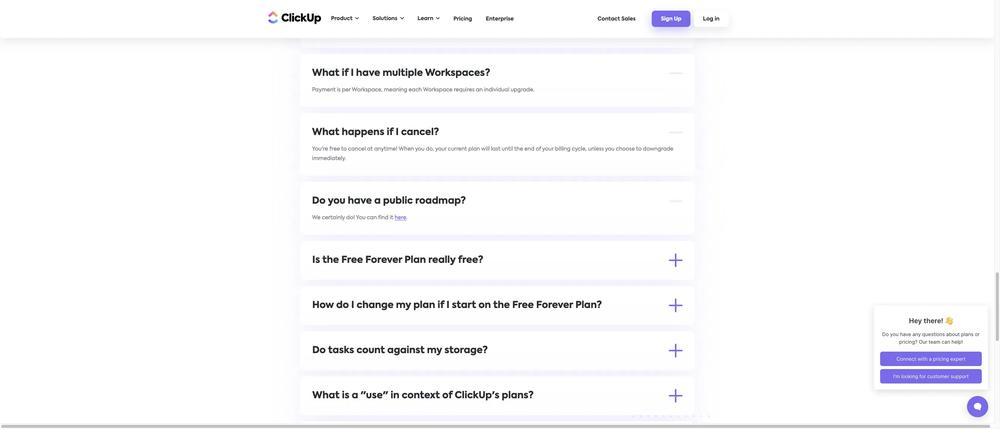 Task type: describe. For each thing, give the bounding box(es) containing it.
multiple
[[383, 69, 423, 78]]

breakdown
[[463, 429, 492, 429]]

forever for than
[[445, 274, 464, 280]]

features,
[[451, 410, 474, 415]]

that inside "uses" are intended as a demonstration of paid plan features, allowing you to explore their value for your workflows. uses are cumulative throughout a workspace and they do not reset or count down. when you reach a use limit, you won't lose any data, but you won't be able to edit or create new items with that feature. you can find a breakdown which features have usage limits
[[390, 429, 401, 429]]

our
[[412, 284, 421, 289]]

prorated
[[406, 18, 429, 24]]

the up all
[[493, 301, 510, 310]]

current
[[448, 146, 467, 152]]

a right built
[[411, 319, 415, 325]]

you inside clickup automatically bills you at a prorated price based on the time left in your cycle for any paid users added to your workspace. paid users include members and internal guests.
[[383, 18, 392, 24]]

1 won't from the left
[[560, 419, 575, 425]]

when inside you're free to cancel at anytime! when you do, your current plan will last until the end of your billing cycle, unless you choose to downgrade immediately.
[[399, 146, 414, 152]]

cumulative
[[639, 410, 668, 415]]

at for anytime!
[[367, 146, 373, 152]]

count inside "uses" are intended as a demonstration of paid plan features, allowing you to explore their value for your workflows. uses are cumulative throughout a workspace and they do not reset or count down. when you reach a use limit, you won't lose any data, but you won't be able to edit or create new items with that feature. you can find a breakdown which features have usage limits
[[443, 419, 458, 425]]

sign up button
[[652, 11, 691, 27]]

this
[[335, 274, 345, 280]]

reach
[[504, 419, 519, 425]]

product
[[331, 16, 353, 21]]

how do i change my plan if i start on the free forever plan?
[[312, 301, 602, 310]]

1 vertical spatial billing
[[434, 319, 450, 325]]

free
[[330, 146, 340, 152]]

your right affect on the left of page
[[448, 365, 460, 370]]

you right 'unless'
[[606, 146, 615, 152]]

sign
[[661, 16, 673, 22]]

your inside "uses" are intended as a demonstration of paid plan features, allowing you to explore their value for your workflows. uses are cumulative throughout a workspace and they do not reset or count down. when you reach a use limit, you won't lose any data, but you won't be able to edit or create new items with that feature. you can find a breakdown which features have usage limits
[[574, 410, 585, 415]]

on inside for sure! this is so much more than a trial. the free forever plan offers an unmatched level of functionality compared to other "freemium" apps. we do this by making money on our paid plans.
[[404, 284, 411, 289]]

level
[[535, 274, 547, 280]]

anytime!
[[375, 146, 398, 152]]

0 horizontal spatial we
[[312, 215, 321, 220]]

but
[[614, 419, 623, 425]]

is for a
[[342, 391, 349, 401]]

upgrade.
[[511, 87, 535, 92]]

a left team,
[[368, 319, 372, 325]]

"freemium"
[[640, 274, 671, 280]]

0 vertical spatial have
[[356, 69, 380, 78]]

do tasks count against my storage?
[[312, 346, 488, 356]]

a up create
[[343, 419, 347, 425]]

until
[[502, 146, 513, 152]]

a right "as"
[[373, 410, 376, 415]]

the
[[421, 274, 431, 280]]

care
[[485, 319, 496, 325]]

do for do you have a public roadmap?
[[312, 196, 326, 206]]

learn
[[418, 16, 434, 21]]

0 horizontal spatial forever
[[365, 256, 402, 265]]

solutions
[[373, 16, 398, 21]]

contact sales
[[598, 16, 636, 21]]

storage?
[[445, 346, 488, 356]]

they
[[390, 419, 402, 425]]

a inside for sure! this is so much more than a trial. the free forever plan offers an unmatched level of functionality compared to other "freemium" apps. we do this by making money on our paid plans.
[[404, 274, 407, 280]]

will
[[482, 146, 490, 152]]

change
[[357, 301, 394, 310]]

my for storage?
[[427, 346, 442, 356]]

no!
[[312, 365, 321, 370]]

what for what is a "use" in context of clickup's plans?
[[312, 391, 340, 401]]

it
[[390, 215, 394, 220]]

plans?
[[502, 391, 534, 401]]

pricing link
[[450, 12, 476, 25]]

your right end
[[543, 146, 554, 152]]

billing inside you're free to cancel at anytime! when you do, your current plan will last until the end of your billing cycle, unless you choose to downgrade immediately.
[[555, 146, 571, 152]]

certainly
[[322, 215, 345, 220]]

trial.
[[408, 274, 420, 280]]

a up intended
[[352, 391, 358, 401]]

public
[[383, 196, 413, 206]]

"use"
[[361, 391, 388, 401]]

details.
[[579, 319, 598, 325]]

we inside for sure! this is so much more than a trial. the free forever plan offers an unmatched level of functionality compared to other "freemium" apps. we do this by making money on our paid plans.
[[328, 284, 336, 289]]

your right do,
[[436, 146, 447, 152]]

2 horizontal spatial in
[[715, 16, 720, 22]]

area
[[451, 319, 463, 325]]

apps.
[[312, 284, 327, 289]]

do inside "uses" are intended as a demonstration of paid plan features, allowing you to explore their value for your workflows. uses are cumulative throughout a workspace and they do not reset or count down. when you reach a use limit, you won't lose any data, but you won't be able to edit or create new items with that feature. you can find a breakdown which features have usage limits
[[403, 419, 410, 425]]

guests.
[[392, 28, 410, 33]]

which
[[494, 429, 509, 429]]

compared
[[589, 274, 617, 280]]

0 horizontal spatial are
[[330, 410, 339, 415]]

i left start
[[447, 301, 450, 310]]

2 horizontal spatial are
[[629, 410, 637, 415]]

your left workspace.
[[611, 18, 622, 24]]

2 horizontal spatial and
[[542, 319, 553, 325]]

you up usage
[[549, 419, 559, 425]]

0 vertical spatial that
[[418, 365, 430, 370]]

cycle, inside you're free to cancel at anytime! when you do, your current plan will last until the end of your billing cycle, unless you choose to downgrade immediately.
[[572, 146, 587, 152]]

you up reach
[[498, 410, 508, 415]]

free?
[[458, 256, 483, 265]]

.
[[407, 215, 408, 220]]

log
[[704, 16, 714, 22]]

happens
[[342, 128, 385, 137]]

at for a
[[394, 18, 400, 24]]

in inside clickup automatically bills you at a prorated price based on the time left in your cycle for any paid users added to your workspace. paid users include members and internal guests.
[[504, 18, 509, 24]]

clickup's
[[455, 391, 500, 401]]

0 vertical spatial free
[[341, 256, 363, 265]]

1 horizontal spatial if
[[387, 128, 394, 137]]

plan inside you're free to cancel at anytime! when you do, your current plan will last until the end of your billing cycle, unless you choose to downgrade immediately.
[[469, 146, 480, 152]]

of up features,
[[442, 391, 453, 401]]

much
[[359, 274, 374, 280]]

0 horizontal spatial in
[[391, 391, 399, 401]]

free for plan
[[512, 301, 534, 310]]

and inside "uses" are intended as a demonstration of paid plan features, allowing you to explore their value for your workflows. uses are cumulative throughout a workspace and they do not reset or count down. when you reach a use limit, you won't lose any data, but you won't be able to edit or create new items with that feature. you can find a breakdown which features have usage limits
[[379, 419, 389, 425]]

workspace,
[[352, 87, 383, 92]]

workspace inside "uses" are intended as a demonstration of paid plan features, allowing you to explore their value for your workflows. uses are cumulative throughout a workspace and they do not reset or count down. when you reach a use limit, you won't lose any data, but you won't be able to edit or create new items with that feature. you can find a breakdown which features have usage limits
[[348, 419, 378, 425]]

"uses"
[[312, 410, 329, 415]]

workspaces?
[[425, 69, 491, 78]]

so
[[352, 274, 358, 280]]

to right able on the right of the page
[[672, 419, 678, 425]]

the right is
[[322, 256, 339, 265]]

other
[[625, 274, 639, 280]]

intended
[[340, 410, 364, 415]]

down.
[[460, 419, 475, 425]]

on for based
[[463, 18, 469, 24]]

reset
[[422, 419, 435, 425]]

do!
[[347, 215, 355, 220]]

0 vertical spatial if
[[342, 69, 349, 78]]

what happens if i cancel?
[[312, 128, 439, 137]]

of inside for sure! this is so much more than a trial. the free forever plan offers an unmatched level of functionality compared to other "freemium" apps. we do this by making money on our paid plans.
[[548, 274, 553, 280]]

workspace.
[[623, 18, 654, 24]]

you left do,
[[415, 146, 425, 152]]

uses
[[615, 410, 627, 415]]

unmatched
[[503, 274, 533, 280]]

1 horizontal spatial workspace
[[423, 87, 453, 92]]

1 vertical spatial do
[[336, 301, 349, 310]]

plan inside "uses" are intended as a demonstration of paid plan features, allowing you to explore their value for your workflows. uses are cumulative throughout a workspace and they do not reset or count down. when you reach a use limit, you won't lose any data, but you won't be able to edit or create new items with that feature. you can find a breakdown which features have usage limits
[[438, 410, 449, 415]]

clickup image
[[266, 10, 321, 24]]

start
[[452, 301, 476, 310]]

a up "features"
[[520, 419, 524, 425]]

with
[[377, 429, 389, 429]]

built
[[399, 319, 410, 325]]

for
[[312, 274, 321, 280]]

0 horizontal spatial count
[[357, 346, 385, 356]]

solutions button
[[369, 11, 408, 27]]

do you have a public roadmap?
[[312, 196, 466, 206]]

1 vertical spatial plan
[[414, 301, 435, 310]]

i up created on the bottom of page
[[351, 301, 354, 310]]

payment is per workspace, meaning each workspace requires an individual upgrade.
[[312, 87, 535, 92]]

feature.
[[402, 429, 423, 429]]

0 vertical spatial you
[[356, 215, 366, 220]]

log in
[[704, 16, 720, 22]]

individual
[[484, 87, 510, 92]]

more
[[375, 274, 389, 280]]

0 vertical spatial can
[[367, 215, 377, 220]]

1 horizontal spatial are
[[369, 365, 377, 370]]

team,
[[373, 319, 388, 325]]

what for what if i have multiple workspaces?
[[312, 69, 340, 78]]

and inside clickup automatically bills you at a prorated price based on the time left in your cycle for any paid users added to your workspace. paid users include members and internal guests.
[[359, 28, 369, 33]]

end
[[525, 146, 535, 152]]

of inside "uses" are intended as a demonstration of paid plan features, allowing you to explore their value for your workflows. uses are cumulative throughout a workspace and they do not reset or count down. when you reach a use limit, you won't lose any data, but you won't be able to edit or create new items with that feature. you can find a breakdown which features have usage limits
[[418, 410, 423, 415]]

clickup automatically bills you at a prorated price based on the time left in your cycle for any paid users added to your workspace. paid users include members and internal guests.
[[312, 18, 681, 33]]

any inside clickup automatically bills you at a prorated price based on the time left in your cycle for any paid users added to your workspace. paid users include members and internal guests.
[[546, 18, 556, 24]]

2 users from the left
[[668, 18, 681, 24]]

i up anytime!
[[396, 128, 399, 137]]



Task type: locate. For each thing, give the bounding box(es) containing it.
tasks
[[328, 346, 354, 356]]

at inside you're free to cancel at anytime! when you do, your current plan will last until the end of your billing cycle, unless you choose to downgrade immediately.
[[367, 146, 373, 152]]

paid inside for sure! this is so much more than a trial. the free forever plan offers an unmatched level of functionality compared to other "freemium" apps. we do this by making money on our paid plans.
[[422, 284, 434, 289]]

items
[[362, 429, 376, 429]]

1 vertical spatial is
[[347, 274, 350, 280]]

any right cycle
[[546, 18, 556, 24]]

2 vertical spatial have
[[534, 429, 547, 429]]

0 vertical spatial cycle,
[[572, 146, 587, 152]]

sales
[[622, 16, 636, 21]]

2 won't from the left
[[635, 419, 650, 425]]

1 vertical spatial if
[[387, 128, 394, 137]]

can right "feature."
[[435, 429, 445, 429]]

or down throughout
[[324, 429, 329, 429]]

find down features,
[[446, 429, 457, 429]]

plan up handy
[[414, 301, 435, 310]]

we
[[390, 319, 397, 325]]

0 horizontal spatial any
[[546, 18, 556, 24]]

functionality
[[555, 274, 588, 280]]

paid inside clickup automatically bills you at a prorated price based on the time left in your cycle for any paid users added to your workspace. paid users include members and internal guests.
[[557, 18, 569, 24]]

that right things
[[418, 365, 430, 370]]

can inside "uses" are intended as a demonstration of paid plan features, allowing you to explore their value for your workflows. uses are cumulative throughout a workspace and they do not reset or count down. when you reach a use limit, you won't lose any data, but you won't be able to edit or create new items with that feature. you can find a breakdown which features have usage limits
[[435, 429, 445, 429]]

0 horizontal spatial for
[[538, 18, 545, 24]]

to right the free
[[341, 146, 347, 152]]

than
[[390, 274, 402, 280]]

0 vertical spatial plan
[[405, 256, 426, 265]]

1 horizontal spatial in
[[504, 18, 509, 24]]

workspace right each
[[423, 87, 453, 92]]

offers
[[478, 274, 493, 280]]

an right offers
[[495, 274, 502, 280]]

forever up more
[[365, 256, 402, 265]]

is up intended
[[342, 391, 349, 401]]

0 vertical spatial do
[[312, 196, 326, 206]]

1 horizontal spatial for
[[565, 410, 573, 415]]

plan,
[[512, 319, 525, 325]]

1 vertical spatial an
[[495, 274, 502, 280]]

my for plan
[[396, 301, 411, 310]]

1 vertical spatial can
[[435, 429, 445, 429]]

0 horizontal spatial find
[[378, 215, 389, 220]]

storage.
[[480, 365, 501, 370]]

0 vertical spatial plan
[[469, 146, 480, 152]]

2 vertical spatial plan
[[438, 410, 449, 415]]

1 horizontal spatial any
[[588, 419, 597, 425]]

1 horizontal spatial when
[[477, 419, 492, 425]]

2 vertical spatial paid
[[424, 410, 436, 415]]

my up built
[[396, 301, 411, 310]]

1 what from the top
[[312, 69, 340, 78]]

find inside "uses" are intended as a demonstration of paid plan features, allowing you to explore their value for your workflows. uses are cumulative throughout a workspace and they do not reset or count down. when you reach a use limit, you won't lose any data, but you won't be able to edit or create new items with that feature. you can find a breakdown which features have usage limits
[[446, 429, 457, 429]]

time
[[481, 18, 493, 24]]

is left so
[[347, 274, 350, 280]]

really
[[428, 256, 456, 265]]

what
[[312, 69, 340, 78], [312, 128, 340, 137], [312, 391, 340, 401]]

at right cancel
[[367, 146, 373, 152]]

1 horizontal spatial you
[[424, 429, 434, 429]]

data,
[[599, 419, 613, 425]]

any
[[546, 18, 556, 24], [588, 419, 597, 425]]

contact
[[598, 16, 621, 21]]

1 vertical spatial my
[[427, 346, 442, 356]]

0 horizontal spatial at
[[367, 146, 373, 152]]

pricing
[[454, 16, 472, 21]]

2 vertical spatial forever
[[536, 301, 573, 310]]

enterprise
[[486, 16, 514, 21]]

you're free to cancel at anytime! when you do, your current plan will last until the end of your billing cycle, unless you choose to downgrade immediately.
[[312, 146, 674, 161]]

0 horizontal spatial on
[[404, 284, 411, 289]]

have up the we certainly do! you can find it here .
[[348, 196, 372, 206]]

include
[[312, 28, 331, 33]]

is inside for sure! this is so much more than a trial. the free forever plan offers an unmatched level of functionality compared to other "freemium" apps. we do this by making money on our paid plans.
[[347, 274, 350, 280]]

1 vertical spatial what
[[312, 128, 340, 137]]

at
[[394, 18, 400, 24], [367, 146, 373, 152]]

do up the you've
[[336, 301, 349, 310]]

downgrade
[[643, 146, 674, 152]]

demonstration
[[377, 410, 417, 415]]

2 vertical spatial free
[[512, 301, 534, 310]]

what up you're
[[312, 128, 340, 137]]

1 users from the left
[[571, 18, 584, 24]]

2 what from the top
[[312, 128, 340, 137]]

count up attachments
[[357, 346, 385, 356]]

0 vertical spatial paid
[[557, 18, 569, 24]]

count
[[357, 346, 385, 356], [443, 419, 458, 425]]

1 horizontal spatial cycle,
[[572, 146, 587, 152]]

at inside clickup automatically bills you at a prorated price based on the time left in your cycle for any paid users added to your workspace. paid users include members and internal guests.
[[394, 18, 400, 24]]

1 vertical spatial or
[[324, 429, 329, 429]]

find
[[378, 215, 389, 220], [446, 429, 457, 429]]

find left it
[[378, 215, 389, 220]]

to inside for sure! this is so much more than a trial. the free forever plan offers an unmatched level of functionality compared to other "freemium" apps. we do this by making money on our paid plans.
[[618, 274, 624, 280]]

are right uses
[[629, 410, 637, 415]]

1 vertical spatial find
[[446, 429, 457, 429]]

against
[[387, 346, 425, 356]]

1 vertical spatial we
[[328, 284, 336, 289]]

the left end
[[515, 146, 523, 152]]

in
[[715, 16, 720, 22], [504, 18, 509, 24], [391, 391, 399, 401]]

on left our
[[404, 284, 411, 289]]

if up "per"
[[342, 69, 349, 78]]

0 vertical spatial and
[[359, 28, 369, 33]]

of left all
[[498, 319, 503, 325]]

free for much
[[432, 274, 443, 280]]

in up demonstration
[[391, 391, 399, 401]]

my
[[396, 301, 411, 310], [427, 346, 442, 356]]

features
[[511, 429, 532, 429]]

count down features,
[[443, 419, 458, 425]]

sure!
[[322, 274, 334, 280]]

payment
[[312, 87, 336, 92]]

1 horizontal spatial on
[[463, 18, 469, 24]]

for for any
[[538, 18, 545, 24]]

to left other
[[618, 274, 624, 280]]

paid
[[655, 18, 667, 24]]

my up affect on the left of page
[[427, 346, 442, 356]]

users right paid
[[668, 18, 681, 24]]

at up the guests.
[[394, 18, 400, 24]]

1 vertical spatial free
[[432, 274, 443, 280]]

0 horizontal spatial when
[[399, 146, 414, 152]]

a down the down.
[[458, 429, 461, 429]]

are
[[369, 365, 377, 370], [330, 410, 339, 415], [629, 410, 637, 415]]

to right choose on the right
[[636, 146, 642, 152]]

per
[[342, 87, 351, 92]]

0 horizontal spatial plan
[[414, 301, 435, 310]]

0 horizontal spatial that
[[390, 429, 401, 429]]

0 vertical spatial when
[[399, 146, 414, 152]]

throughout
[[312, 419, 342, 425]]

0 vertical spatial is
[[337, 87, 341, 92]]

if down the plans.
[[438, 301, 444, 310]]

once
[[312, 319, 327, 325]]

0 vertical spatial an
[[476, 87, 483, 92]]

1 vertical spatial forever
[[445, 274, 464, 280]]

unless
[[588, 146, 604, 152]]

free up so
[[341, 256, 363, 265]]

meaning
[[384, 87, 408, 92]]

0 horizontal spatial you
[[356, 215, 366, 220]]

paid down the
[[422, 284, 434, 289]]

0 vertical spatial do
[[338, 284, 345, 289]]

or
[[436, 419, 442, 425], [324, 429, 329, 429]]

on up care
[[479, 301, 491, 310]]

plans.
[[435, 284, 451, 289]]

price
[[430, 18, 444, 24]]

1 do from the top
[[312, 196, 326, 206]]

of right level
[[548, 274, 553, 280]]

can left it
[[367, 215, 377, 220]]

cycle, left 'unless'
[[572, 146, 587, 152]]

1 horizontal spatial users
[[668, 18, 681, 24]]

we left certainly
[[312, 215, 321, 220]]

when
[[399, 146, 414, 152], [477, 419, 492, 425]]

is the free forever plan really free?
[[312, 256, 483, 265]]

1 vertical spatial do
[[312, 346, 326, 356]]

of up not
[[418, 410, 423, 415]]

2 vertical spatial and
[[379, 419, 389, 425]]

is
[[337, 87, 341, 92], [347, 274, 350, 280], [342, 391, 349, 401]]

1 vertical spatial workspace
[[348, 419, 378, 425]]

2 horizontal spatial if
[[438, 301, 444, 310]]

a left public
[[375, 196, 381, 206]]

1 vertical spatial at
[[367, 146, 373, 152]]

a inside clickup automatically bills you at a prorated price based on the time left in your cycle for any paid users added to your workspace. paid users include members and internal guests.
[[401, 18, 404, 24]]

1 vertical spatial on
[[404, 284, 411, 289]]

forever inside for sure! this is so much more than a trial. the free forever plan offers an unmatched level of functionality compared to other "freemium" apps. we do this by making money on our paid plans.
[[445, 274, 464, 280]]

on
[[463, 18, 469, 24], [404, 284, 411, 289], [479, 301, 491, 310]]

paid up reset at the bottom of the page
[[424, 410, 436, 415]]

won't left be
[[635, 419, 650, 425]]

do up "feature."
[[403, 419, 410, 425]]

to left take
[[465, 319, 470, 325]]

is left "per"
[[337, 87, 341, 92]]

for inside "uses" are intended as a demonstration of paid plan features, allowing you to explore their value for your workflows. uses are cumulative throughout a workspace and they do not reset or count down. when you reach a use limit, you won't lose any data, but you won't be able to edit or create new items with that feature. you can find a breakdown which features have usage limits
[[565, 410, 573, 415]]

members
[[333, 28, 357, 33]]

to
[[604, 18, 609, 24], [341, 146, 347, 152], [636, 146, 642, 152], [618, 274, 624, 280], [465, 319, 470, 325], [509, 410, 515, 415], [672, 419, 678, 425]]

are left the 'only'
[[369, 365, 377, 370]]

0 vertical spatial workspace
[[423, 87, 453, 92]]

of right end
[[536, 146, 541, 152]]

for inside clickup automatically bills you at a prorated price based on the time left in your cycle for any paid users added to your workspace. paid users include members and internal guests.
[[538, 18, 545, 24]]

any inside "uses" are intended as a demonstration of paid plan features, allowing you to explore their value for your workflows. uses are cumulative throughout a workspace and they do not reset or count down. when you reach a use limit, you won't lose any data, but you won't be able to edit or create new items with that feature. you can find a breakdown which features have usage limits
[[588, 419, 597, 425]]

won't up limits
[[560, 419, 575, 425]]

cycle
[[523, 18, 536, 24]]

0 vertical spatial billing
[[555, 146, 571, 152]]

forever up the plans.
[[445, 274, 464, 280]]

once you've created a team, we built a handy billing area to take care of all plan, cycle, and payment details.
[[312, 319, 598, 325]]

do
[[338, 284, 345, 289], [336, 301, 349, 310], [403, 419, 410, 425]]

have up workspace,
[[356, 69, 380, 78]]

3 what from the top
[[312, 391, 340, 401]]

that down they
[[390, 429, 401, 429]]

workspace
[[423, 87, 453, 92], [348, 419, 378, 425]]

added
[[585, 18, 603, 24]]

are up throughout
[[330, 410, 339, 415]]

1 horizontal spatial we
[[328, 284, 336, 289]]

1 horizontal spatial billing
[[555, 146, 571, 152]]

this
[[346, 284, 355, 289]]

2 horizontal spatial plan
[[469, 146, 480, 152]]

1 horizontal spatial forever
[[445, 274, 464, 280]]

on inside clickup automatically bills you at a prorated price based on the time left in your cycle for any paid users added to your workspace. paid users include members and internal guests.
[[463, 18, 469, 24]]

what if i have multiple workspaces?
[[312, 69, 491, 78]]

0 horizontal spatial users
[[571, 18, 584, 24]]

do up certainly
[[312, 196, 326, 206]]

free up the plans.
[[432, 274, 443, 280]]

as
[[365, 410, 371, 415]]

have inside "uses" are intended as a demonstration of paid plan features, allowing you to explore their value for your workflows. uses are cumulative throughout a workspace and they do not reset or count down. when you reach a use limit, you won't lose any data, but you won't be able to edit or create new items with that feature. you can find a breakdown which features have usage limits
[[534, 429, 547, 429]]

the left the 'only'
[[379, 365, 387, 370]]

based
[[445, 18, 461, 24]]

is for per
[[337, 87, 341, 92]]

billing left area
[[434, 319, 450, 325]]

paid inside "uses" are intended as a demonstration of paid plan features, allowing you to explore their value for your workflows. uses are cumulative throughout a workspace and they do not reset or count down. when you reach a use limit, you won't lose any data, but you won't be able to edit or create new items with that feature. you can find a breakdown which features have usage limits
[[424, 410, 436, 415]]

1 vertical spatial and
[[542, 319, 553, 325]]

0 horizontal spatial billing
[[434, 319, 450, 325]]

you down reset at the bottom of the page
[[424, 429, 434, 429]]

1 horizontal spatial free
[[432, 274, 443, 280]]

to inside clickup automatically bills you at a prorated price based on the time left in your cycle for any paid users added to your workspace. paid users include members and internal guests.
[[604, 18, 609, 24]]

a left trial.
[[404, 274, 407, 280]]

what for what happens if i cancel?
[[312, 128, 340, 137]]

affect
[[431, 365, 447, 370]]

paid
[[557, 18, 569, 24], [422, 284, 434, 289], [424, 410, 436, 415]]

forever
[[365, 256, 402, 265], [445, 274, 464, 280], [536, 301, 573, 310]]

to up reach
[[509, 410, 515, 415]]

0 horizontal spatial an
[[476, 87, 483, 92]]

you right "bills"
[[383, 18, 392, 24]]

attachments
[[333, 365, 367, 370]]

to right 'added'
[[604, 18, 609, 24]]

context
[[402, 391, 440, 401]]

when right anytime!
[[399, 146, 414, 152]]

0 vertical spatial my
[[396, 301, 411, 310]]

and left payment
[[542, 319, 553, 325]]

if up anytime!
[[387, 128, 394, 137]]

you inside "uses" are intended as a demonstration of paid plan features, allowing you to explore their value for your workflows. uses are cumulative throughout a workspace and they do not reset or count down. when you reach a use limit, you won't lose any data, but you won't be able to edit or create new items with that feature. you can find a breakdown which features have usage limits
[[424, 429, 434, 429]]

that
[[418, 365, 430, 370], [390, 429, 401, 429]]

do up the no! at bottom
[[312, 346, 326, 356]]

be
[[651, 419, 658, 425]]

forever up payment
[[536, 301, 573, 310]]

able
[[659, 419, 671, 425]]

plan inside for sure! this is so much more than a trial. the free forever plan offers an unmatched level of functionality compared to other "freemium" apps. we do this by making money on our paid plans.
[[466, 274, 477, 280]]

2 vertical spatial if
[[438, 301, 444, 310]]

left
[[494, 18, 503, 24]]

paid left 'added'
[[557, 18, 569, 24]]

the inside you're free to cancel at anytime! when you do, your current plan will last until the end of your billing cycle, unless you choose to downgrade immediately.
[[515, 146, 523, 152]]

workflows.
[[587, 410, 614, 415]]

of inside you're free to cancel at anytime! when you do, your current plan will last until the end of your billing cycle, unless you choose to downgrade immediately.
[[536, 146, 541, 152]]

can
[[367, 215, 377, 220], [435, 429, 445, 429]]

1 vertical spatial when
[[477, 419, 492, 425]]

value
[[550, 410, 564, 415]]

what up payment
[[312, 69, 340, 78]]

0 vertical spatial on
[[463, 18, 469, 24]]

1 horizontal spatial won't
[[635, 419, 650, 425]]

0 horizontal spatial workspace
[[348, 419, 378, 425]]

do
[[312, 196, 326, 206], [312, 346, 326, 356]]

cancel?
[[401, 128, 439, 137]]

0 vertical spatial any
[[546, 18, 556, 24]]

explore
[[516, 410, 535, 415]]

not
[[412, 419, 421, 425]]

0 vertical spatial what
[[312, 69, 340, 78]]

plan left offers
[[466, 274, 477, 280]]

here link
[[395, 215, 407, 220]]

0 horizontal spatial and
[[359, 28, 369, 33]]

created
[[346, 319, 367, 325]]

allowing
[[475, 410, 497, 415]]

you up which
[[493, 419, 503, 425]]

1 vertical spatial that
[[390, 429, 401, 429]]

1 horizontal spatial plan
[[438, 410, 449, 415]]

we certainly do! you can find it here .
[[312, 215, 408, 220]]

forever for i
[[536, 301, 573, 310]]

do inside for sure! this is so much more than a trial. the free forever plan offers an unmatched level of functionality compared to other "freemium" apps. we do this by making money on our paid plans.
[[338, 284, 345, 289]]

0 horizontal spatial my
[[396, 301, 411, 310]]

product button
[[327, 11, 363, 27]]

your left cycle
[[510, 18, 521, 24]]

1 horizontal spatial and
[[379, 419, 389, 425]]

do for do tasks count against my storage?
[[312, 346, 326, 356]]

have
[[356, 69, 380, 78], [348, 196, 372, 206], [534, 429, 547, 429]]

1 horizontal spatial or
[[436, 419, 442, 425]]

2 horizontal spatial forever
[[536, 301, 573, 310]]

for right value
[[565, 410, 573, 415]]

plan left will
[[469, 146, 480, 152]]

enterprise link
[[482, 12, 518, 25]]

2 do from the top
[[312, 346, 326, 356]]

0 vertical spatial find
[[378, 215, 389, 220]]

"uses" are intended as a demonstration of paid plan features, allowing you to explore their value for your workflows. uses are cumulative throughout a workspace and they do not reset or count down. when you reach a use limit, you won't lose any data, but you won't be able to edit or create new items with that feature. you can find a breakdown which features have usage limits
[[312, 410, 678, 429]]

free up plan,
[[512, 301, 534, 310]]

users
[[571, 18, 584, 24], [668, 18, 681, 24]]

0 horizontal spatial or
[[324, 429, 329, 429]]

when inside "uses" are intended as a demonstration of paid plan features, allowing you to explore their value for your workflows. uses are cumulative throughout a workspace and they do not reset or count down. when you reach a use limit, you won't lose any data, but you won't be able to edit or create new items with that feature. you can find a breakdown which features have usage limits
[[477, 419, 492, 425]]

no! file attachments are the only things that affect your team's storage.
[[312, 365, 501, 370]]

i up workspace,
[[351, 69, 354, 78]]

learn button
[[414, 11, 444, 27]]

an inside for sure! this is so much more than a trial. the free forever plan offers an unmatched level of functionality compared to other "freemium" apps. we do this by making money on our paid plans.
[[495, 274, 502, 280]]

plan left features,
[[438, 410, 449, 415]]

cycle, right plan,
[[526, 319, 541, 325]]

you right but
[[624, 419, 634, 425]]

2 vertical spatial on
[[479, 301, 491, 310]]

0 vertical spatial for
[[538, 18, 545, 24]]

0 horizontal spatial cycle,
[[526, 319, 541, 325]]

0 horizontal spatial plan
[[405, 256, 426, 265]]

edit
[[312, 429, 323, 429]]

have down limit,
[[534, 429, 547, 429]]

in right log on the right top of page
[[715, 16, 720, 22]]

the inside clickup automatically bills you at a prorated price based on the time left in your cycle for any paid users added to your workspace. paid users include members and internal guests.
[[471, 18, 479, 24]]

by
[[356, 284, 363, 289]]

1 horizontal spatial count
[[443, 419, 458, 425]]

you up certainly
[[328, 196, 346, 206]]

we down sure!
[[328, 284, 336, 289]]

1 vertical spatial plan
[[466, 274, 477, 280]]

any right lose
[[588, 419, 597, 425]]

all
[[504, 319, 511, 325]]

for for your
[[565, 410, 573, 415]]

a up the guests.
[[401, 18, 404, 24]]

1 vertical spatial have
[[348, 196, 372, 206]]

0 vertical spatial at
[[394, 18, 400, 24]]

on for start
[[479, 301, 491, 310]]

0 horizontal spatial can
[[367, 215, 377, 220]]

you right do!
[[356, 215, 366, 220]]

1 horizontal spatial can
[[435, 429, 445, 429]]

plan up trial.
[[405, 256, 426, 265]]

billing
[[555, 146, 571, 152], [434, 319, 450, 325]]

0 vertical spatial or
[[436, 419, 442, 425]]

0 vertical spatial we
[[312, 215, 321, 220]]

free inside for sure! this is so much more than a trial. the free forever plan offers an unmatched level of functionality compared to other "freemium" apps. we do this by making money on our paid plans.
[[432, 274, 443, 280]]



Task type: vqa. For each thing, say whether or not it's contained in the screenshot.
the left cycle,
yes



